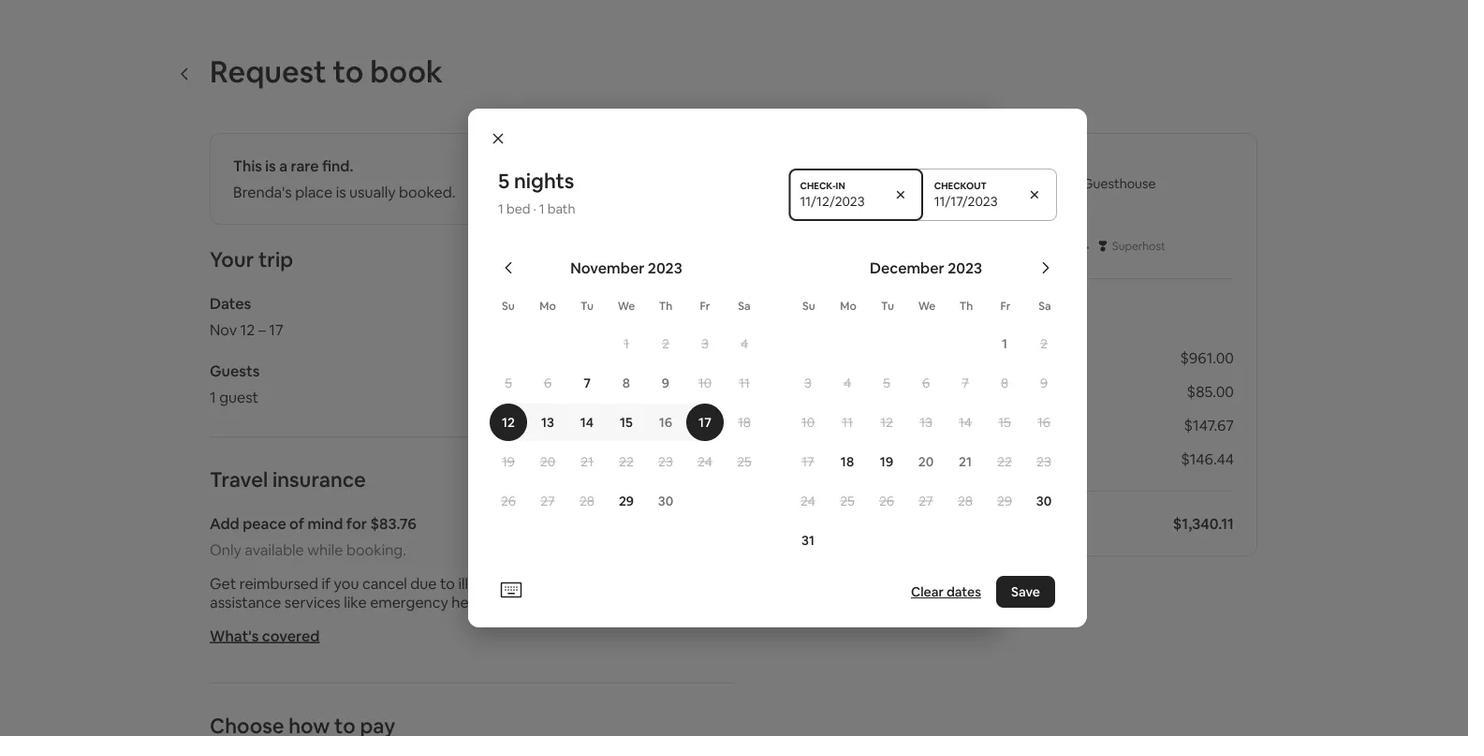 Task type: describe. For each thing, give the bounding box(es) containing it.
1 23 from the left
[[658, 453, 673, 470]]

12 inside dates nov 12 – 17
[[240, 320, 255, 339]]

22 for first 22 button from left
[[619, 453, 634, 470]]

calendar application
[[468, 238, 1468, 576]]

$146.44
[[1181, 449, 1234, 468]]

december 2023
[[870, 258, 983, 277]]

2 6 button from the left
[[907, 364, 946, 402]]

1 19 button from the left
[[489, 443, 528, 480]]

0 vertical spatial 4 button
[[725, 325, 764, 362]]

rare
[[291, 156, 319, 175]]

2 fr from the left
[[1001, 299, 1011, 313]]

2 for november 2023
[[662, 335, 670, 352]]

flight
[[506, 574, 542, 593]]

0 horizontal spatial 18 button
[[725, 404, 764, 441]]

1 vertical spatial 10 button
[[789, 404, 828, 441]]

2 tu from the left
[[881, 299, 894, 313]]

3 for rightmost the 3 button
[[805, 375, 812, 391]]

1 14 button from the left
[[568, 404, 607, 441]]

0 vertical spatial 18
[[738, 414, 751, 431]]

1 6 button from the left
[[528, 364, 568, 402]]

available
[[245, 540, 304, 559]]

12 for 2nd 12 button from the right
[[502, 414, 515, 431]]

1 16 button from the left
[[646, 404, 686, 441]]

1 27 from the left
[[541, 493, 555, 509]]

mind
[[308, 514, 343, 533]]

more.
[[625, 574, 665, 593]]

2 13 button from the left
[[907, 404, 946, 441]]

1 horizontal spatial 11
[[842, 414, 853, 431]]

of
[[289, 514, 304, 533]]

taxes
[[845, 449, 884, 468]]

this is a rare find. brenda's place is usually booked.
[[233, 156, 456, 201]]

due
[[411, 574, 437, 593]]

brenda's
[[233, 182, 292, 201]]

guests
[[210, 361, 260, 380]]

bed
[[507, 200, 530, 217]]

your
[[210, 246, 254, 273]]

taxes button
[[845, 449, 884, 468]]

22 for 2nd 22 button
[[997, 453, 1012, 470]]

services
[[285, 592, 341, 612]]

1 20 button from the left
[[528, 443, 568, 480]]

30 for 2nd 30 button from the left
[[1037, 493, 1052, 509]]

1 we from the left
[[618, 299, 635, 313]]

price details
[[845, 300, 963, 327]]

delays,
[[545, 574, 593, 593]]

help.
[[452, 592, 485, 612]]

2 8 from the left
[[1001, 375, 1009, 391]]

clear dates button
[[904, 576, 989, 608]]

31 button
[[789, 522, 828, 559]]

assistance
[[210, 592, 281, 612]]

2 su from the left
[[803, 299, 816, 313]]

save
[[1011, 583, 1040, 600]]

2 23 from the left
[[1037, 453, 1052, 470]]

2 mo from the left
[[840, 299, 857, 313]]

2 28 button from the left
[[946, 482, 985, 520]]

2 20 from the left
[[918, 453, 934, 470]]

$85.00
[[1187, 382, 1234, 401]]

2 12 button from the left
[[867, 404, 907, 441]]

1 30 button from the left
[[646, 482, 686, 520]]

2 26 button from the left
[[867, 482, 907, 520]]

what's covered
[[210, 626, 320, 645]]

1 horizontal spatial 17
[[699, 414, 712, 431]]

booked.
[[399, 182, 456, 201]]

$961.00
[[1181, 348, 1234, 367]]

0 horizontal spatial to
[[333, 52, 364, 91]]

1 20 from the left
[[540, 453, 556, 470]]

edit button for dates nov 12 – 17
[[706, 294, 734, 313]]

1 sa from the left
[[738, 299, 751, 313]]

1 vertical spatial 18 button
[[828, 443, 867, 480]]

1 vertical spatial 17 button
[[789, 443, 828, 480]]

guesthouse
[[1083, 175, 1156, 192]]

2 30 button from the left
[[1025, 482, 1064, 520]]

2 19 button from the left
[[867, 443, 907, 480]]

book
[[370, 52, 443, 91]]

2 th from the left
[[960, 299, 973, 313]]

1 inside the guests 1 guest
[[210, 387, 216, 406]]

entire
[[972, 156, 1002, 171]]

0 horizontal spatial 10
[[699, 375, 712, 391]]

9 for 2nd the 9 button from the right
[[662, 375, 670, 391]]

airbnb service fee
[[845, 415, 970, 435]]

1 28 button from the left
[[568, 482, 607, 520]]

travel
[[210, 466, 268, 493]]

1 button for december 2023
[[985, 325, 1025, 362]]

2 for december 2023
[[1041, 335, 1048, 352]]

1 5 button from the left
[[489, 364, 528, 402]]

1 horizontal spatial 25 button
[[828, 482, 867, 520]]

reimbursed
[[239, 574, 318, 593]]

you
[[334, 574, 359, 593]]

this
[[233, 156, 262, 175]]

1 add date text field from the left
[[800, 193, 878, 210]]

get
[[702, 574, 726, 593]]

dates
[[210, 294, 251, 313]]

to inside get reimbursed if you cancel due to illness, flight delays, and more. plus, get assistance services like emergency help.
[[440, 574, 455, 593]]

november
[[571, 258, 645, 277]]

while
[[307, 540, 343, 559]]

2 19 from the left
[[880, 453, 894, 470]]

back image
[[178, 66, 193, 81]]

2 8 button from the left
[[985, 364, 1025, 402]]

2 16 from the left
[[1038, 414, 1051, 431]]

plus,
[[668, 574, 699, 593]]

travel insurance
[[210, 466, 366, 493]]

december
[[870, 258, 945, 277]]

0 vertical spatial 3 button
[[686, 325, 725, 362]]

1 29 from the left
[[619, 493, 634, 509]]

2 21 button from the left
[[946, 443, 985, 480]]

2 9 button from the left
[[1025, 364, 1064, 402]]

peace
[[243, 514, 286, 533]]

2 16 button from the left
[[1025, 404, 1064, 441]]

•
[[1086, 236, 1090, 256]]

add peace of mind for $83.76 only available while booking.
[[210, 514, 416, 559]]

31
[[802, 532, 815, 549]]

clear dates
[[911, 583, 981, 600]]

1 fr from the left
[[700, 299, 710, 313]]

insurance
[[272, 466, 366, 493]]

25 for the top 25 button
[[737, 453, 752, 470]]

cleaning fee button
[[845, 382, 931, 401]]

city
[[1014, 175, 1039, 192]]

and
[[596, 574, 622, 593]]

1 21 from the left
[[581, 453, 594, 470]]

13 for 1st 13 button from left
[[541, 414, 554, 431]]

1 14 from the left
[[580, 414, 594, 431]]

1 vertical spatial 11 button
[[828, 404, 867, 441]]

1 8 from the left
[[623, 375, 630, 391]]

2 button for november 2023
[[646, 325, 686, 362]]

clear
[[911, 583, 944, 600]]

a
[[279, 156, 288, 175]]

1 vertical spatial 4 button
[[828, 364, 867, 402]]

1 28 from the left
[[580, 493, 595, 509]]

0 horizontal spatial 24 button
[[686, 443, 725, 480]]

stylish
[[1042, 175, 1080, 192]]

add
[[210, 514, 240, 533]]

price
[[845, 300, 894, 327]]

1 vertical spatial is
[[336, 182, 346, 201]]

guests 1 guest
[[210, 361, 260, 406]]

0 horizontal spatial 11
[[739, 375, 750, 391]]

1 12 button from the left
[[489, 404, 528, 441]]

nights
[[514, 167, 574, 194]]

trip
[[258, 246, 293, 273]]

usually
[[349, 182, 396, 201]]

illness,
[[458, 574, 503, 593]]

2 7 button from the left
[[946, 364, 985, 402]]

find.
[[322, 156, 354, 175]]

dates nov 12 – 17
[[210, 294, 283, 339]]

nov
[[210, 320, 237, 339]]

2 14 from the left
[[959, 414, 972, 431]]

1 horizontal spatial 24 button
[[789, 482, 828, 520]]

0 vertical spatial 10 button
[[686, 364, 725, 402]]

request
[[210, 52, 326, 91]]

2 27 button from the left
[[907, 482, 946, 520]]

0 vertical spatial 11 button
[[725, 364, 764, 402]]



Task type: locate. For each thing, give the bounding box(es) containing it.
29 button up and
[[607, 482, 646, 520]]

2 6 from the left
[[922, 375, 930, 391]]

2023 right november on the top
[[648, 258, 682, 277]]

29 button
[[607, 482, 646, 520], [985, 482, 1025, 520]]

1 horizontal spatial 21 button
[[946, 443, 985, 480]]

28 button up dates
[[946, 482, 985, 520]]

0 horizontal spatial 17 button
[[686, 404, 725, 441]]

5 nights
[[498, 167, 574, 194]]

th
[[659, 299, 673, 313], [960, 299, 973, 313]]

2 vertical spatial 17
[[802, 453, 814, 470]]

1 2 from the left
[[662, 335, 670, 352]]

26
[[501, 493, 516, 509], [879, 493, 894, 509]]

fee up service
[[909, 382, 931, 401]]

we down december 2023
[[918, 299, 936, 313]]

0 horizontal spatial 15
[[620, 414, 633, 431]]

8 button
[[607, 364, 646, 402], [985, 364, 1025, 402]]

1 7 button from the left
[[568, 364, 607, 402]]

1 horizontal spatial fr
[[1001, 299, 1011, 313]]

1 26 from the left
[[501, 493, 516, 509]]

0 horizontal spatial 16
[[659, 414, 673, 431]]

2 20 button from the left
[[907, 443, 946, 480]]

2 we from the left
[[918, 299, 936, 313]]

2 2023 from the left
[[948, 258, 983, 277]]

1
[[498, 200, 504, 217], [539, 200, 545, 217], [624, 335, 629, 352], [1002, 335, 1008, 352], [210, 387, 216, 406]]

is
[[265, 156, 276, 175], [336, 182, 346, 201]]

0 horizontal spatial 19 button
[[489, 443, 528, 480]]

1 horizontal spatial 26
[[879, 493, 894, 509]]

2023 up the details
[[948, 258, 983, 277]]

0 horizontal spatial 29 button
[[607, 482, 646, 520]]

is down find. at the top of the page
[[336, 182, 346, 201]]

7
[[584, 375, 591, 391], [962, 375, 969, 391]]

1 1 button from the left
[[607, 325, 646, 362]]

culver
[[972, 175, 1011, 192]]

0 vertical spatial 3
[[702, 335, 709, 352]]

1 horizontal spatial th
[[960, 299, 973, 313]]

17 inside dates nov 12 – 17
[[269, 320, 283, 339]]

27 button down service
[[907, 482, 946, 520]]

2 29 from the left
[[997, 493, 1012, 509]]

1 23 button from the left
[[646, 443, 686, 480]]

25 for 25 button to the right
[[840, 493, 855, 509]]

request to book
[[210, 52, 443, 91]]

15 for 1st 15 button from right
[[999, 414, 1011, 431]]

1 horizontal spatial 23
[[1037, 453, 1052, 470]]

1 29 button from the left
[[607, 482, 646, 520]]

0 horizontal spatial 11 button
[[725, 364, 764, 402]]

2 23 button from the left
[[1025, 443, 1064, 480]]

2 22 button from the left
[[985, 443, 1025, 480]]

0 horizontal spatial 20
[[540, 453, 556, 470]]

2 5 button from the left
[[867, 364, 907, 402]]

service
[[895, 415, 944, 435]]

20
[[540, 453, 556, 470], [918, 453, 934, 470]]

0 vertical spatial 4
[[741, 335, 748, 352]]

2023 for november 2023
[[648, 258, 682, 277]]

28 button up delays,
[[568, 482, 607, 520]]

1 21 button from the left
[[568, 443, 607, 480]]

4 button
[[725, 325, 764, 362], [828, 364, 867, 402]]

6
[[544, 375, 552, 391], [922, 375, 930, 391]]

2 15 button from the left
[[985, 404, 1025, 441]]

2 2 button from the left
[[1025, 325, 1064, 362]]

16 button
[[646, 404, 686, 441], [1025, 404, 1064, 441]]

0 horizontal spatial 19
[[502, 453, 515, 470]]

1 22 button from the left
[[607, 443, 646, 480]]

if
[[322, 574, 331, 593]]

1 vertical spatial 3
[[805, 375, 812, 391]]

1 vertical spatial 18
[[841, 453, 854, 470]]

0 horizontal spatial 23
[[658, 453, 673, 470]]

0 horizontal spatial 30 button
[[646, 482, 686, 520]]

1 horizontal spatial 13 button
[[907, 404, 946, 441]]

2023 for december 2023
[[948, 258, 983, 277]]

2 13 from the left
[[920, 414, 933, 431]]

place
[[295, 182, 333, 201]]

guesthouse
[[1005, 156, 1066, 171]]

0 horizontal spatial 13
[[541, 414, 554, 431]]

1 horizontal spatial tu
[[881, 299, 894, 313]]

get reimbursed if you cancel due to illness, flight delays, and more. plus, get assistance services like emergency help.
[[210, 574, 726, 612]]

1 vertical spatial fee
[[947, 415, 970, 435]]

0 vertical spatial 25 button
[[725, 443, 764, 480]]

2 14 button from the left
[[946, 404, 985, 441]]

2 7 from the left
[[962, 375, 969, 391]]

1 vertical spatial 24 button
[[789, 482, 828, 520]]

1 horizontal spatial sa
[[1039, 299, 1051, 313]]

1 button
[[607, 325, 646, 362], [985, 325, 1025, 362]]

what's covered button
[[210, 626, 320, 645]]

1 horizontal spatial mo
[[840, 299, 857, 313]]

24 for the rightmost 24 button
[[801, 493, 816, 509]]

2 9 from the left
[[1040, 375, 1048, 391]]

entire guesthouse culver city stylish guesthouse
[[972, 156, 1156, 192]]

1 vertical spatial 25
[[840, 493, 855, 509]]

26 down "taxes"
[[879, 493, 894, 509]]

1 27 button from the left
[[528, 482, 568, 520]]

2 21 from the left
[[959, 453, 972, 470]]

to
[[333, 52, 364, 91], [440, 574, 455, 593]]

1 7 from the left
[[584, 375, 591, 391]]

th down december 2023
[[960, 299, 973, 313]]

1 horizontal spatial 20 button
[[907, 443, 946, 480]]

1 horizontal spatial 16 button
[[1025, 404, 1064, 441]]

9 button
[[646, 364, 686, 402], [1025, 364, 1064, 402]]

1 vertical spatial 11
[[842, 414, 853, 431]]

1 horizontal spatial 9 button
[[1025, 364, 1064, 402]]

0 vertical spatial 18 button
[[725, 404, 764, 441]]

2 15 from the left
[[999, 414, 1011, 431]]

tu
[[581, 299, 594, 313], [881, 299, 894, 313]]

3 for the top the 3 button
[[702, 335, 709, 352]]

0 horizontal spatial 15 button
[[607, 404, 646, 441]]

2 26 from the left
[[879, 493, 894, 509]]

0 horizontal spatial 9 button
[[646, 364, 686, 402]]

1 mo from the left
[[540, 299, 556, 313]]

30 for 1st 30 button from the left
[[658, 493, 674, 509]]

23
[[658, 453, 673, 470], [1037, 453, 1052, 470]]

21
[[581, 453, 594, 470], [959, 453, 972, 470]]

1 horizontal spatial fee
[[947, 415, 970, 435]]

0 horizontal spatial 4 button
[[725, 325, 764, 362]]

29 up save
[[997, 493, 1012, 509]]

0 vertical spatial is
[[265, 156, 276, 175]]

27 up delays,
[[541, 493, 555, 509]]

2 2 from the left
[[1041, 335, 1048, 352]]

26 up flight
[[501, 493, 516, 509]]

0 horizontal spatial fee
[[909, 382, 931, 401]]

0 horizontal spatial 22 button
[[607, 443, 646, 480]]

1 vertical spatial to
[[440, 574, 455, 593]]

edit for guests 1 guest
[[706, 361, 734, 380]]

1 15 button from the left
[[607, 404, 646, 441]]

save button
[[996, 576, 1055, 608]]

6 for second 6 button from the right
[[544, 375, 552, 391]]

1 edit button from the top
[[706, 294, 734, 313]]

0 horizontal spatial 1 button
[[607, 325, 646, 362]]

2 horizontal spatial 17
[[802, 453, 814, 470]]

1 horizontal spatial 19
[[880, 453, 894, 470]]

tu down november on the top
[[581, 299, 594, 313]]

24 for the leftmost 24 button
[[698, 453, 713, 470]]

13
[[541, 414, 554, 431], [920, 414, 933, 431]]

1 horizontal spatial 22
[[997, 453, 1012, 470]]

0 vertical spatial 10
[[699, 375, 712, 391]]

1 26 button from the left
[[489, 482, 528, 520]]

2 27 from the left
[[919, 493, 933, 509]]

1 6 from the left
[[544, 375, 552, 391]]

0 horizontal spatial 24
[[698, 453, 713, 470]]

28 up delays,
[[580, 493, 595, 509]]

details
[[898, 300, 963, 327]]

1 22 from the left
[[619, 453, 634, 470]]

13 button
[[528, 404, 568, 441], [907, 404, 946, 441]]

30 up plus,
[[658, 493, 674, 509]]

1 th from the left
[[659, 299, 673, 313]]

2 28 from the left
[[958, 493, 973, 509]]

1 horizontal spatial 19 button
[[867, 443, 907, 480]]

0 vertical spatial fee
[[909, 382, 931, 401]]

0 horizontal spatial 29
[[619, 493, 634, 509]]

1 edit from the top
[[706, 294, 734, 313]]

edit for dates nov 12 – 17
[[706, 294, 734, 313]]

1 horizontal spatial 6 button
[[907, 364, 946, 402]]

2 button
[[646, 325, 686, 362], [1025, 325, 1064, 362]]

1 tu from the left
[[581, 299, 594, 313]]

1 vertical spatial edit button
[[706, 361, 734, 380]]

1 16 from the left
[[659, 414, 673, 431]]

24 button
[[686, 443, 725, 480], [789, 482, 828, 520]]

1 horizontal spatial 29 button
[[985, 482, 1025, 520]]

th down november 2023
[[659, 299, 673, 313]]

1 horizontal spatial 23 button
[[1025, 443, 1064, 480]]

0 horizontal spatial 2 button
[[646, 325, 686, 362]]

$1,340.11
[[1173, 514, 1234, 533]]

fr
[[700, 299, 710, 313], [1001, 299, 1011, 313]]

15 for second 15 button from right
[[620, 414, 633, 431]]

is left the a
[[265, 156, 276, 175]]

26 button down "taxes"
[[867, 482, 907, 520]]

30 button up save
[[1025, 482, 1064, 520]]

1 30 from the left
[[658, 493, 674, 509]]

0 horizontal spatial 16 button
[[646, 404, 686, 441]]

27 down service
[[919, 493, 933, 509]]

1 horizontal spatial 12
[[502, 414, 515, 431]]

1 horizontal spatial 10 button
[[789, 404, 828, 441]]

1 button for november 2023
[[607, 325, 646, 362]]

1 horizontal spatial 22 button
[[985, 443, 1025, 480]]

2 add date text field from the left
[[934, 193, 1012, 210]]

cleaning fee
[[845, 382, 931, 401]]

0 horizontal spatial 23 button
[[646, 443, 686, 480]]

1 horizontal spatial 29
[[997, 493, 1012, 509]]

29 button up save
[[985, 482, 1025, 520]]

30 up save
[[1037, 493, 1052, 509]]

–
[[258, 320, 266, 339]]

27 button up delays,
[[528, 482, 568, 520]]

like
[[344, 592, 367, 612]]

$83.76
[[370, 514, 416, 533]]

4 for bottom 4 button
[[844, 375, 851, 391]]

airbnb service fee button
[[845, 415, 970, 435]]

11
[[739, 375, 750, 391], [842, 414, 853, 431]]

1 vertical spatial 4
[[844, 375, 851, 391]]

1 vertical spatial 17
[[699, 414, 712, 431]]

29
[[619, 493, 634, 509], [997, 493, 1012, 509]]

1 button down november 2023
[[607, 325, 646, 362]]

13 for 2nd 13 button from the left
[[920, 414, 933, 431]]

1 button right the details
[[985, 325, 1025, 362]]

1 13 from the left
[[541, 414, 554, 431]]

bath
[[548, 200, 575, 217]]

21 button
[[568, 443, 607, 480], [946, 443, 985, 480]]

0 horizontal spatial su
[[502, 299, 515, 313]]

cancel
[[362, 574, 407, 593]]

1 horizontal spatial 7 button
[[946, 364, 985, 402]]

4
[[741, 335, 748, 352], [844, 375, 851, 391]]

$147.67
[[1184, 415, 1234, 435]]

2
[[662, 335, 670, 352], [1041, 335, 1048, 352]]

1 horizontal spatial 14
[[959, 414, 972, 431]]

emergency
[[370, 592, 448, 612]]

0 horizontal spatial we
[[618, 299, 635, 313]]

1 2 button from the left
[[646, 325, 686, 362]]

booking.
[[346, 540, 406, 559]]

1 8 button from the left
[[607, 364, 646, 402]]

4 for top 4 button
[[741, 335, 748, 352]]

cleaning
[[845, 382, 906, 401]]

0 vertical spatial edit
[[706, 294, 734, 313]]

1 9 button from the left
[[646, 364, 686, 402]]

1 horizontal spatial 10
[[802, 414, 815, 431]]

28 up dates
[[958, 493, 973, 509]]

2 30 from the left
[[1037, 493, 1052, 509]]

get
[[210, 574, 236, 593]]

1 horizontal spatial 8 button
[[985, 364, 1025, 402]]

1 9 from the left
[[662, 375, 670, 391]]

to right due in the bottom left of the page
[[440, 574, 455, 593]]

0 horizontal spatial 6
[[544, 375, 552, 391]]

0 vertical spatial 17 button
[[686, 404, 725, 441]]

5 button
[[489, 364, 528, 402], [867, 364, 907, 402]]

1 su from the left
[[502, 299, 515, 313]]

sa
[[738, 299, 751, 313], [1039, 299, 1051, 313]]

Add date text field
[[800, 193, 878, 210], [934, 193, 1012, 210]]

25 button
[[725, 443, 764, 480], [828, 482, 867, 520]]

mo
[[540, 299, 556, 313], [840, 299, 857, 313]]

14 button
[[568, 404, 607, 441], [946, 404, 985, 441]]

6 for second 6 button from left
[[922, 375, 930, 391]]

for
[[346, 514, 367, 533]]

20 button
[[528, 443, 568, 480], [907, 443, 946, 480]]

1 15 from the left
[[620, 414, 633, 431]]

guest
[[219, 387, 259, 406]]

superhost
[[1113, 239, 1166, 253]]

edit button
[[706, 294, 734, 313], [706, 361, 734, 380]]

dates dialog
[[468, 109, 1468, 627]]

2 sa from the left
[[1039, 299, 1051, 313]]

airbnb
[[845, 415, 892, 435]]

2 edit from the top
[[706, 361, 734, 380]]

your trip
[[210, 246, 293, 273]]

0 horizontal spatial 27 button
[[528, 482, 568, 520]]

9
[[662, 375, 670, 391], [1040, 375, 1048, 391]]

1 2023 from the left
[[648, 258, 682, 277]]

1 horizontal spatial su
[[803, 299, 816, 313]]

27 button
[[528, 482, 568, 520], [907, 482, 946, 520]]

tu down december
[[881, 299, 894, 313]]

fee right service
[[947, 415, 970, 435]]

17
[[269, 320, 283, 339], [699, 414, 712, 431], [802, 453, 814, 470]]

2 edit button from the top
[[706, 361, 734, 380]]

3
[[702, 335, 709, 352], [805, 375, 812, 391]]

we down november 2023
[[618, 299, 635, 313]]

1 horizontal spatial 15 button
[[985, 404, 1025, 441]]

1 horizontal spatial 30
[[1037, 493, 1052, 509]]

0 horizontal spatial is
[[265, 156, 276, 175]]

26 button
[[489, 482, 528, 520], [867, 482, 907, 520]]

1 19 from the left
[[502, 453, 515, 470]]

0 horizontal spatial 5 button
[[489, 364, 528, 402]]

dates
[[947, 583, 981, 600]]

9 for 1st the 9 button from the right
[[1040, 375, 1048, 391]]

1 bath
[[539, 200, 575, 217]]

26 button up flight
[[489, 482, 528, 520]]

0 horizontal spatial th
[[659, 299, 673, 313]]

edit button for guests 1 guest
[[706, 361, 734, 380]]

1 13 button from the left
[[528, 404, 568, 441]]

0 horizontal spatial sa
[[738, 299, 751, 313]]

1 horizontal spatial 20
[[918, 453, 934, 470]]

1 horizontal spatial 24
[[801, 493, 816, 509]]

0 horizontal spatial fr
[[700, 299, 710, 313]]

12 for 1st 12 button from the right
[[880, 414, 893, 431]]

0 horizontal spatial 26
[[501, 493, 516, 509]]

fee
[[909, 382, 931, 401], [947, 415, 970, 435]]

0 horizontal spatial 13 button
[[528, 404, 568, 441]]

2 button for december 2023
[[1025, 325, 1064, 362]]

november 2023
[[571, 258, 682, 277]]

1 bed
[[498, 200, 530, 217]]

1 vertical spatial 24
[[801, 493, 816, 509]]

1 horizontal spatial 2
[[1041, 335, 1048, 352]]

0 horizontal spatial 27
[[541, 493, 555, 509]]

29 up and
[[619, 493, 634, 509]]

2 29 button from the left
[[985, 482, 1025, 520]]

30 button up plus,
[[646, 482, 686, 520]]

0 horizontal spatial 8 button
[[607, 364, 646, 402]]

0 horizontal spatial add date text field
[[800, 193, 878, 210]]

1 horizontal spatial 17 button
[[789, 443, 828, 480]]

1 horizontal spatial 3 button
[[789, 364, 828, 402]]

to left book
[[333, 52, 364, 91]]

only
[[210, 540, 241, 559]]

2 1 button from the left
[[985, 325, 1025, 362]]



Task type: vqa. For each thing, say whether or not it's contained in the screenshot.


